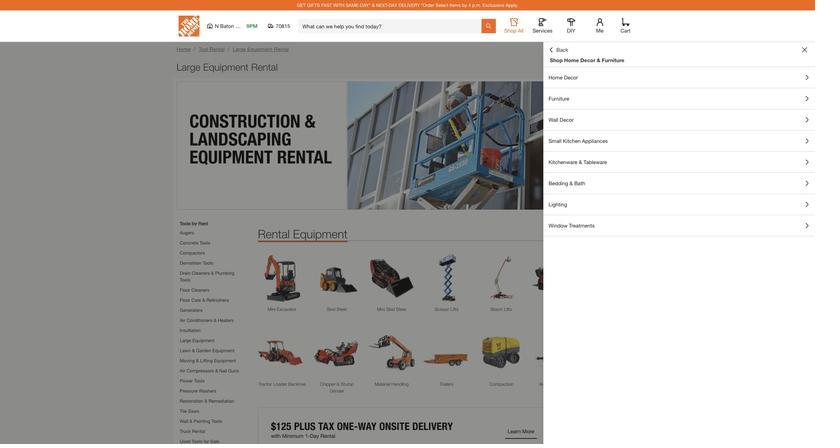 Task type: vqa. For each thing, say whether or not it's contained in the screenshot.
4th + from right
no



Task type: locate. For each thing, give the bounding box(es) containing it.
air comp & tools link
[[532, 380, 581, 387]]

scissor lifts image
[[423, 254, 471, 302]]

conditioners
[[187, 318, 213, 323]]

0 vertical spatial decor
[[581, 57, 596, 63]]

& right the day*
[[372, 2, 375, 8]]

home decor
[[549, 74, 578, 80]]

1 vertical spatial floor
[[180, 297, 190, 303]]

cleaners inside drain cleaners & plumbing tools
[[192, 270, 210, 276]]

back
[[557, 47, 569, 53]]

cart
[[621, 27, 631, 34]]

wall down tile
[[180, 419, 188, 424]]

air up insultation link
[[180, 318, 185, 323]]

tools down drain
[[180, 277, 191, 283]]

0 vertical spatial home
[[177, 46, 191, 52]]

& up truck rental
[[190, 419, 193, 424]]

& inside drain cleaners & plumbing tools
[[211, 270, 214, 276]]

lifts right scissor
[[451, 306, 459, 312]]

insultation link
[[180, 328, 201, 333]]

1 vertical spatial decor
[[564, 74, 578, 80]]

0 vertical spatial air
[[180, 318, 185, 323]]

0 horizontal spatial wall
[[180, 419, 188, 424]]

me button
[[590, 18, 611, 34]]

shop for shop all
[[505, 27, 517, 34]]

mini inside mini skid steer link
[[377, 306, 385, 312]]

tools down compressors
[[194, 378, 205, 384]]

small kitchen appliances button
[[544, 131, 816, 151]]

tools right painting
[[212, 419, 222, 424]]

trailers
[[440, 381, 454, 387]]

air left comp at bottom right
[[540, 381, 545, 387]]

washers
[[199, 388, 217, 394]]

truck rental link
[[180, 429, 205, 434]]

n baton rouge
[[215, 23, 251, 29]]

large for large equipment link
[[180, 338, 191, 343]]

mini excavator link
[[258, 306, 306, 313]]

pressure washers
[[180, 388, 217, 394]]

air inside air comp & tools link
[[540, 381, 545, 387]]

2 vertical spatial air
[[540, 381, 545, 387]]

diy button
[[561, 18, 582, 34]]

menu
[[544, 67, 816, 236]]

2 mini from the left
[[377, 306, 385, 312]]

tractor
[[259, 381, 272, 387]]

1 vertical spatial air
[[180, 368, 185, 374]]

shop all button
[[504, 18, 525, 34]]

kitchenware & tableware button
[[544, 152, 816, 173]]

lawn
[[180, 348, 191, 353]]

& left nail
[[215, 368, 218, 374]]

0 horizontal spatial steer
[[337, 306, 347, 312]]

drawer close image
[[803, 47, 808, 52]]

gifts
[[307, 2, 320, 8]]

1 horizontal spatial steer
[[396, 306, 407, 312]]

boom lifts link
[[478, 306, 526, 313]]

large
[[233, 46, 246, 52], [177, 61, 201, 73], [180, 338, 191, 343]]

& down me
[[597, 57, 601, 63]]

steer down 'mini skid steer' image
[[396, 306, 407, 312]]

shop home decor & furniture
[[550, 57, 625, 63]]

tile
[[180, 408, 187, 414]]

0 vertical spatial shop
[[505, 27, 517, 34]]

2 vertical spatial decor
[[560, 117, 574, 123]]

air compressors & nail guns
[[180, 368, 239, 374]]

tools up "drain cleaners & plumbing tools" link
[[203, 260, 214, 266]]

& left the plumbing
[[211, 270, 214, 276]]

furniture up wall decor
[[549, 95, 570, 102]]

boom lifts image
[[478, 254, 526, 302]]

tools inside drain cleaners & plumbing tools
[[180, 277, 191, 283]]

floor down drain
[[180, 287, 190, 293]]

tools
[[180, 221, 191, 226], [200, 240, 210, 246], [203, 260, 214, 266], [180, 277, 191, 283], [194, 378, 205, 384], [564, 381, 574, 387], [212, 419, 222, 424]]

1 floor from the top
[[180, 287, 190, 293]]

large for large equipment rental link
[[233, 46, 246, 52]]

nail
[[219, 368, 227, 374]]

skid down 'mini skid steer' image
[[386, 306, 395, 312]]

wall decor
[[549, 117, 574, 123]]

1 horizontal spatial lifts
[[504, 306, 512, 312]]

skid
[[327, 306, 336, 312], [386, 306, 395, 312]]

& left the tableware
[[579, 159, 583, 165]]

0 vertical spatial furniture
[[602, 57, 625, 63]]

& inside 'button'
[[579, 159, 583, 165]]

0 horizontal spatial mini
[[268, 306, 276, 312]]

0 vertical spatial large
[[233, 46, 246, 52]]

0 horizontal spatial home
[[177, 46, 191, 52]]

large down rouge
[[233, 46, 246, 52]]

1 mini from the left
[[268, 306, 276, 312]]

1 vertical spatial shop
[[550, 57, 563, 63]]

compaction link
[[478, 380, 526, 387]]

moving
[[180, 358, 195, 364]]

tile saws link
[[180, 408, 199, 414]]

mini inside mini excavator "link"
[[268, 306, 276, 312]]

home down back
[[565, 57, 579, 63]]

floor left care
[[180, 297, 190, 303]]

air up power
[[180, 368, 185, 374]]

trenchers image
[[532, 254, 581, 302]]

1 vertical spatial home
[[565, 57, 579, 63]]

boom lifts
[[491, 306, 512, 312]]

air conditioners & heaters link
[[180, 318, 234, 323]]

1 vertical spatial wall
[[180, 419, 188, 424]]

mini
[[268, 306, 276, 312], [377, 306, 385, 312]]

shop
[[505, 27, 517, 34], [550, 57, 563, 63]]

shop all
[[505, 27, 524, 34]]

compaction image
[[478, 329, 526, 377]]

2 steer from the left
[[396, 306, 407, 312]]

home left tool
[[177, 46, 191, 52]]

1 horizontal spatial furniture
[[602, 57, 625, 63]]

furniture
[[602, 57, 625, 63], [549, 95, 570, 102]]

demolition tools
[[180, 260, 214, 266]]

0 horizontal spatial shop
[[505, 27, 517, 34]]

shop for shop home decor & furniture
[[550, 57, 563, 63]]

& left bath
[[570, 180, 573, 186]]

mini for mini excavator
[[268, 306, 276, 312]]

0 horizontal spatial skid
[[327, 306, 336, 312]]

& up "grinder"
[[337, 381, 340, 387]]

material handling image
[[368, 329, 416, 377]]

1 vertical spatial cleaners
[[192, 287, 210, 293]]

services
[[533, 27, 553, 34]]

2 floor from the top
[[180, 297, 190, 303]]

rent
[[199, 221, 208, 226]]

tractor loader backhoe link
[[258, 380, 306, 387]]

shop down back button
[[550, 57, 563, 63]]

shop left all
[[505, 27, 517, 34]]

day
[[389, 2, 398, 8]]

window
[[549, 222, 568, 229]]

drain cleaners & plumbing tools
[[180, 270, 235, 283]]

0 vertical spatial cleaners
[[192, 270, 210, 276]]

floor cleaners link
[[180, 287, 210, 293]]

shop inside button
[[505, 27, 517, 34]]

lifts inside 'link'
[[451, 306, 459, 312]]

select
[[436, 2, 449, 8]]

& inside chipper & stump grinder
[[337, 381, 340, 387]]

air comp & tools image
[[532, 329, 581, 377]]

furniture down cart at top right
[[602, 57, 625, 63]]

lighting
[[549, 201, 568, 207]]

2 skid from the left
[[386, 306, 395, 312]]

home link
[[177, 46, 191, 52]]

1 horizontal spatial wall
[[549, 117, 559, 123]]

home down back button
[[549, 74, 563, 80]]

lifts
[[451, 306, 459, 312], [504, 306, 512, 312]]

& down washers
[[205, 398, 208, 404]]

steer down skid steer image
[[337, 306, 347, 312]]

decor
[[581, 57, 596, 63], [564, 74, 578, 80], [560, 117, 574, 123]]

pressure
[[180, 388, 198, 394]]

home for 'home' link
[[177, 46, 191, 52]]

steer
[[337, 306, 347, 312], [396, 306, 407, 312]]

2 vertical spatial large
[[180, 338, 191, 343]]

1 horizontal spatial mini
[[377, 306, 385, 312]]

guns
[[228, 368, 239, 374]]

mini skid steer link
[[368, 306, 416, 313]]

1 horizontal spatial home
[[549, 74, 563, 80]]

lifts for scissor lifts
[[451, 306, 459, 312]]

the home depot logo image
[[179, 16, 199, 36]]

large equipment rental down tool rental link
[[177, 61, 278, 73]]

lifts right the 'boom'
[[504, 306, 512, 312]]

small
[[549, 138, 562, 144]]

cleaners up floor care & refinishers link
[[192, 287, 210, 293]]

saws
[[188, 408, 199, 414]]

home inside button
[[549, 74, 563, 80]]

material
[[375, 381, 390, 387]]

large down 'home' link
[[177, 61, 201, 73]]

concrete
[[180, 240, 199, 246]]

0 horizontal spatial furniture
[[549, 95, 570, 102]]

1 horizontal spatial shop
[[550, 57, 563, 63]]

0 vertical spatial floor
[[180, 287, 190, 293]]

& inside button
[[570, 180, 573, 186]]

insultation
[[180, 328, 201, 333]]

floor care & refinishers
[[180, 297, 229, 303]]

tools for rent
[[180, 221, 208, 226]]

2 lifts from the left
[[504, 306, 512, 312]]

lighting button
[[544, 194, 816, 215]]

concrete tools link
[[180, 240, 210, 246]]

tools right concrete
[[200, 240, 210, 246]]

large up lawn at the left bottom of the page
[[180, 338, 191, 343]]

1 horizontal spatial skid
[[386, 306, 395, 312]]

1 lifts from the left
[[451, 306, 459, 312]]

&
[[372, 2, 375, 8], [597, 57, 601, 63], [579, 159, 583, 165], [570, 180, 573, 186], [211, 270, 214, 276], [202, 297, 205, 303], [214, 318, 217, 323], [192, 348, 195, 353], [196, 358, 199, 364], [215, 368, 218, 374], [337, 381, 340, 387], [559, 381, 562, 387], [205, 398, 208, 404], [190, 419, 193, 424]]

skid steer
[[327, 306, 347, 312]]

1 vertical spatial furniture
[[549, 95, 570, 102]]

bedding & bath
[[549, 180, 586, 186]]

& left 'heaters'
[[214, 318, 217, 323]]

home
[[177, 46, 191, 52], [565, 57, 579, 63], [549, 74, 563, 80]]

wall inside button
[[549, 117, 559, 123]]

fast
[[321, 2, 332, 8]]

wall
[[549, 117, 559, 123], [180, 419, 188, 424]]

large equipment rental down 9pm
[[233, 46, 289, 52]]

2 vertical spatial home
[[549, 74, 563, 80]]

wall up small at the top
[[549, 117, 559, 123]]

large equipment
[[180, 338, 215, 343]]

power tools
[[180, 378, 205, 384]]

truck rental
[[180, 429, 205, 434]]

backhoe
[[288, 381, 306, 387]]

cleaners down demolition tools
[[192, 270, 210, 276]]

0 horizontal spatial lifts
[[451, 306, 459, 312]]

& right care
[[202, 297, 205, 303]]

1 skid from the left
[[327, 306, 336, 312]]

skid down skid steer image
[[327, 306, 336, 312]]

2 horizontal spatial home
[[565, 57, 579, 63]]

0 vertical spatial wall
[[549, 117, 559, 123]]

compressors
[[187, 368, 214, 374]]

4
[[469, 2, 471, 8]]

skid steer link
[[313, 306, 361, 313]]

chipper image
[[313, 329, 361, 377]]



Task type: describe. For each thing, give the bounding box(es) containing it.
compactors link
[[180, 250, 205, 256]]

skid steer image
[[313, 254, 361, 302]]

wall & painting tools
[[180, 419, 222, 424]]

get
[[297, 2, 306, 8]]

augers
[[180, 230, 194, 236]]

stump
[[341, 381, 354, 387]]

demolition tools link
[[180, 260, 214, 266]]

tools right comp at bottom right
[[564, 381, 574, 387]]

by
[[462, 2, 467, 8]]

home for home decor
[[549, 74, 563, 80]]

generators
[[180, 308, 203, 313]]

exclusions
[[483, 2, 505, 8]]

mini excavator image
[[258, 254, 306, 302]]

generators link
[[180, 308, 203, 313]]

demolition
[[180, 260, 202, 266]]

the indoor tools you need to get the job done - rent now image
[[177, 81, 639, 210]]

compactors
[[180, 250, 205, 256]]

excavator
[[277, 306, 297, 312]]

small kitchen appliances
[[549, 138, 608, 144]]

large equipment link
[[180, 338, 215, 343]]

heaters
[[218, 318, 234, 323]]

lifts for boom lifts
[[504, 306, 512, 312]]

kitchenware
[[549, 159, 578, 165]]

truck
[[180, 429, 191, 434]]

diy
[[567, 27, 576, 34]]

mini for mini skid steer
[[377, 306, 385, 312]]

wall for wall decor
[[549, 117, 559, 123]]

tractor loader image
[[258, 329, 306, 377]]

restoration
[[180, 398, 203, 404]]

power
[[180, 378, 193, 384]]

furniture inside button
[[549, 95, 570, 102]]

& right lawn at the left bottom of the page
[[192, 348, 195, 353]]

delivery
[[399, 2, 420, 8]]

concrete tools
[[180, 240, 210, 246]]

restoration & remediation
[[180, 398, 234, 404]]

floor for floor care & refinishers
[[180, 297, 190, 303]]

drain cleaners & plumbing tools link
[[180, 270, 235, 283]]

*order
[[421, 2, 435, 8]]

get gifts fast with same-day* & next-day delivery *order select items by 4 p.m. exclusions apply.
[[297, 2, 519, 8]]

mini skid steer image
[[368, 254, 416, 302]]

wall for wall & painting tools
[[180, 419, 188, 424]]

air for air compressors & nail guns
[[180, 368, 185, 374]]

refinishers
[[207, 297, 229, 303]]

with
[[333, 2, 345, 8]]

air for air comp & tools
[[540, 381, 545, 387]]

boom
[[491, 306, 503, 312]]

back button
[[549, 47, 569, 53]]

feedback link image
[[807, 110, 816, 145]]

material handling
[[375, 381, 409, 387]]

treatments
[[569, 222, 595, 229]]

floor for floor cleaners
[[180, 287, 190, 293]]

apply.
[[506, 2, 519, 8]]

care
[[192, 297, 201, 303]]

cleaners for floor
[[192, 287, 210, 293]]

garden
[[196, 348, 211, 353]]

rouge
[[236, 23, 251, 29]]

window treatments button
[[544, 215, 816, 236]]

1 steer from the left
[[337, 306, 347, 312]]

p.m.
[[472, 2, 482, 8]]

menu containing home decor
[[544, 67, 816, 236]]

mini skid steer
[[377, 306, 407, 312]]

scissor lifts
[[435, 306, 459, 312]]

loader
[[273, 381, 287, 387]]

decor for home decor
[[564, 74, 578, 80]]

n
[[215, 23, 219, 29]]

tractor loader backhoe
[[259, 381, 306, 387]]

appliances
[[582, 138, 608, 144]]

1 vertical spatial large equipment rental
[[177, 61, 278, 73]]

chipper & stump grinder
[[320, 381, 354, 393]]

mini excavator
[[268, 306, 297, 312]]

lawn & garden equipment
[[180, 348, 235, 353]]

trailers link
[[423, 380, 471, 387]]

lifting
[[200, 358, 213, 364]]

air compressors & nail guns link
[[180, 368, 239, 374]]

& left lifting on the bottom of page
[[196, 358, 199, 364]]

moving & lifting equipment link
[[180, 358, 236, 364]]

70815 button
[[268, 23, 291, 29]]

air for air conditioners & heaters
[[180, 318, 185, 323]]

compaction
[[490, 381, 514, 387]]

plumbing
[[215, 270, 235, 276]]

day*
[[360, 2, 371, 8]]

decor for wall decor
[[560, 117, 574, 123]]

tools up augers
[[180, 221, 191, 226]]

kitchen
[[563, 138, 581, 144]]

floor cleaners
[[180, 287, 210, 293]]

cart link
[[619, 18, 633, 34]]

1 vertical spatial large
[[177, 61, 201, 73]]

lawn & garden equipment link
[[180, 348, 235, 353]]

0 vertical spatial large equipment rental
[[233, 46, 289, 52]]

& right comp at bottom right
[[559, 381, 562, 387]]

scissor
[[435, 306, 449, 312]]

trailers image
[[423, 329, 471, 377]]

power tools link
[[180, 378, 205, 384]]

chipper
[[320, 381, 336, 387]]

wall decor button
[[544, 109, 816, 130]]

$125 plus banner image
[[258, 407, 636, 444]]

grinder
[[330, 388, 344, 393]]

all
[[518, 27, 524, 34]]

tool
[[199, 46, 208, 52]]

air conditioners & heaters
[[180, 318, 234, 323]]

window treatments
[[549, 222, 595, 229]]

What can we help you find today? search field
[[303, 19, 481, 33]]

me
[[597, 27, 604, 34]]

cleaners for drain
[[192, 270, 210, 276]]

tool rental link
[[199, 46, 225, 52]]

air comp & tools
[[540, 381, 574, 387]]

home decor button
[[544, 67, 816, 88]]

material handling link
[[368, 380, 416, 387]]



